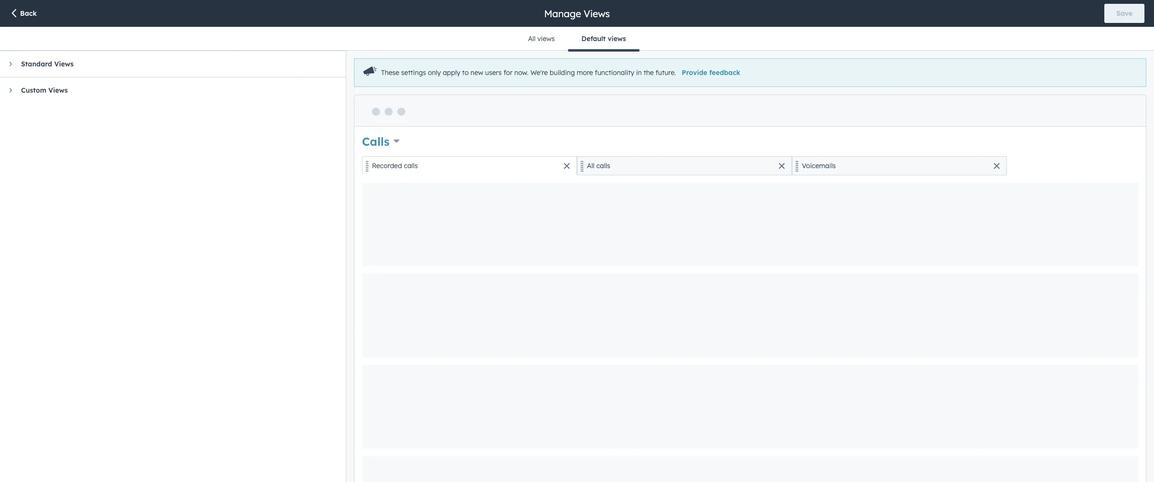 Task type: vqa. For each thing, say whether or not it's contained in the screenshot.
Prev
no



Task type: locate. For each thing, give the bounding box(es) containing it.
settings
[[401, 68, 426, 77]]

calls for recorded calls
[[404, 162, 418, 170]]

default
[[582, 34, 606, 43]]

2 views from the left
[[608, 34, 626, 43]]

views up default
[[584, 7, 610, 19]]

voicemails button
[[792, 156, 1007, 175]]

calls inside all calls button
[[596, 162, 610, 170]]

caret image
[[9, 87, 12, 93]]

future.
[[656, 68, 676, 77]]

views right default
[[608, 34, 626, 43]]

views for default views
[[608, 34, 626, 43]]

recorded
[[372, 162, 402, 170]]

only
[[428, 68, 441, 77]]

views inside page section element
[[584, 7, 610, 19]]

all
[[528, 34, 536, 43], [587, 162, 595, 170]]

views for custom views
[[48, 86, 68, 95]]

views right custom
[[48, 86, 68, 95]]

save button
[[1105, 4, 1145, 23]]

voicemails
[[802, 162, 836, 170]]

standard views
[[21, 60, 74, 68]]

views for standard views
[[54, 60, 74, 68]]

0 horizontal spatial all
[[528, 34, 536, 43]]

1 horizontal spatial calls
[[596, 162, 610, 170]]

calls inside recorded calls button
[[404, 162, 418, 170]]

1 vertical spatial all
[[587, 162, 595, 170]]

navigation
[[515, 27, 640, 51]]

views down 'manage'
[[537, 34, 555, 43]]

2 vertical spatial views
[[48, 86, 68, 95]]

0 horizontal spatial views
[[537, 34, 555, 43]]

all inside navigation
[[528, 34, 536, 43]]

views inside "dropdown button"
[[54, 60, 74, 68]]

calls
[[404, 162, 418, 170], [596, 162, 610, 170]]

1 calls from the left
[[404, 162, 418, 170]]

0 vertical spatial views
[[584, 7, 610, 19]]

views right the standard
[[54, 60, 74, 68]]

for
[[504, 68, 513, 77]]

calls for all calls
[[596, 162, 610, 170]]

0 horizontal spatial calls
[[404, 162, 418, 170]]

1 views from the left
[[537, 34, 555, 43]]

1 horizontal spatial all
[[587, 162, 595, 170]]

back link
[[10, 8, 37, 19]]

views inside dropdown button
[[48, 86, 68, 95]]

the
[[644, 68, 654, 77]]

all for all views
[[528, 34, 536, 43]]

views
[[537, 34, 555, 43], [608, 34, 626, 43]]

1 vertical spatial views
[[54, 60, 74, 68]]

0 vertical spatial all
[[528, 34, 536, 43]]

recorded calls button
[[362, 156, 577, 175]]

manage
[[544, 7, 581, 19]]

views
[[584, 7, 610, 19], [54, 60, 74, 68], [48, 86, 68, 95]]

2 calls from the left
[[596, 162, 610, 170]]

provide feedback
[[682, 68, 741, 77]]

feedback
[[710, 68, 741, 77]]

these settings only apply to new users for now. we're building more functionality in the future.
[[381, 68, 676, 77]]

1 horizontal spatial views
[[608, 34, 626, 43]]

all for all calls
[[587, 162, 595, 170]]

all calls button
[[577, 156, 792, 175]]



Task type: describe. For each thing, give the bounding box(es) containing it.
standard views button
[[0, 51, 336, 77]]

save
[[1117, 9, 1133, 18]]

building
[[550, 68, 575, 77]]

provide feedback button
[[682, 68, 741, 77]]

to
[[462, 68, 469, 77]]

manage views
[[544, 7, 610, 19]]

standard
[[21, 60, 52, 68]]

all views
[[528, 34, 555, 43]]

back
[[20, 9, 37, 18]]

all views button
[[515, 27, 568, 50]]

all calls
[[587, 162, 610, 170]]

views for all views
[[537, 34, 555, 43]]

navigation containing all views
[[515, 27, 640, 51]]

these
[[381, 68, 399, 77]]

custom
[[21, 86, 46, 95]]

views for manage views
[[584, 7, 610, 19]]

in
[[636, 68, 642, 77]]

calls
[[362, 134, 390, 148]]

more
[[577, 68, 593, 77]]

calls button
[[362, 133, 400, 149]]

provide
[[682, 68, 707, 77]]

new
[[471, 68, 483, 77]]

default views button
[[568, 27, 640, 51]]

default views
[[582, 34, 626, 43]]

now.
[[514, 68, 529, 77]]

users
[[485, 68, 502, 77]]

functionality
[[595, 68, 634, 77]]

custom views button
[[0, 77, 336, 103]]

caret image
[[9, 61, 12, 67]]

page section element
[[0, 0, 1154, 27]]

apply
[[443, 68, 460, 77]]

custom views
[[21, 86, 68, 95]]

recorded calls
[[372, 162, 418, 170]]

we're
[[531, 68, 548, 77]]



